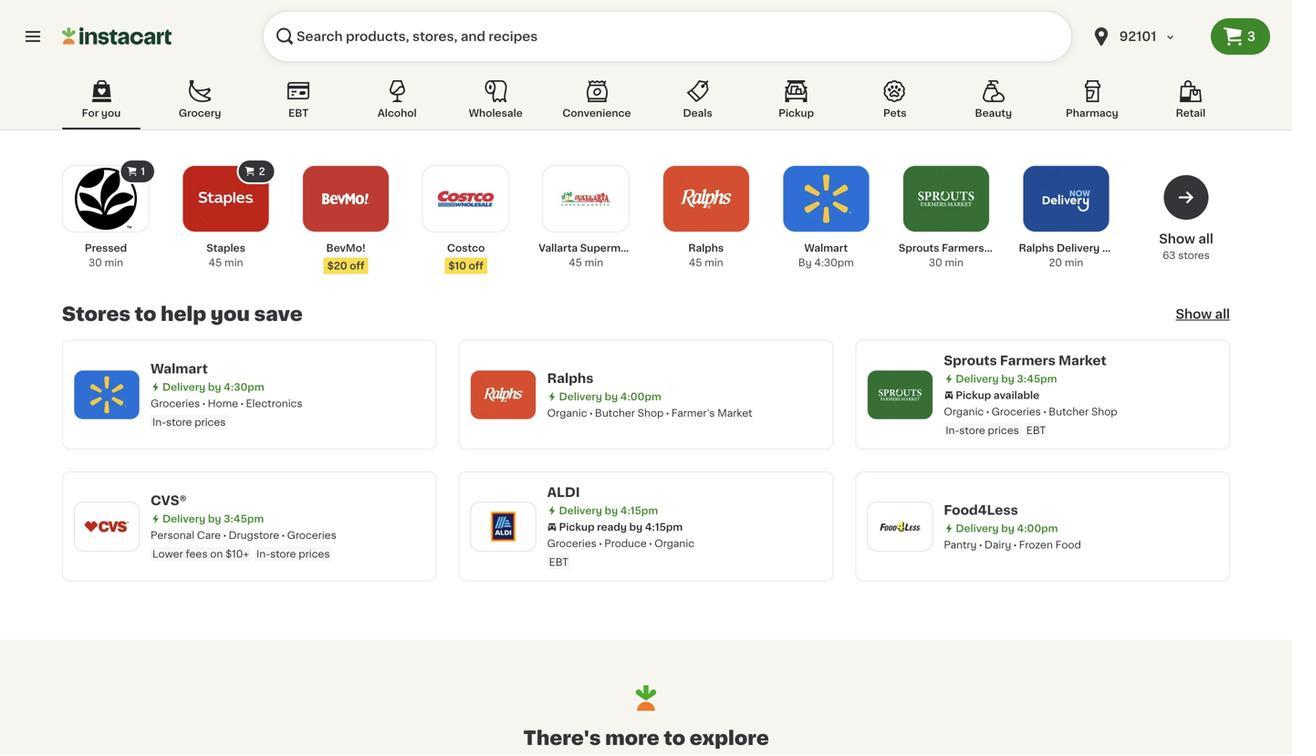 Task type: describe. For each thing, give the bounding box(es) containing it.
on
[[210, 550, 223, 560]]

$10+
[[226, 550, 249, 560]]

costco image
[[435, 168, 497, 230]]

pressed image
[[75, 168, 137, 230]]

45 for staples 45 min
[[209, 258, 222, 268]]

pharmacy
[[1066, 108, 1119, 118]]

walmart for walmart
[[151, 363, 208, 376]]

farmer's
[[672, 408, 715, 418]]

ebt inside button
[[288, 108, 309, 118]]

store inside organic groceries butcher shop in-store prices ebt
[[960, 426, 986, 436]]

save
[[254, 305, 303, 324]]

pressed
[[85, 243, 127, 253]]

30 inside the sprouts farmers market 30 min
[[929, 258, 943, 268]]

ralphs delivery now 20 min
[[1019, 243, 1126, 268]]

walmart image
[[795, 168, 857, 230]]

by for ralphs
[[605, 392, 618, 402]]

delivery by 4:15pm
[[559, 506, 658, 516]]

sprouts for sprouts farmers market
[[944, 355, 997, 367]]

min inside ralphs delivery now 20 min
[[1065, 258, 1084, 268]]

by for aldi
[[605, 506, 618, 516]]

ralphs for ralphs
[[547, 372, 594, 385]]

food4less logo image
[[877, 503, 924, 551]]

sprouts farmers market image
[[915, 168, 977, 230]]

home
[[208, 399, 238, 409]]

min inside vallarta supermarkets 45 min
[[585, 258, 603, 268]]

92101
[[1120, 30, 1157, 43]]

pickup button
[[757, 77, 836, 130]]

walmart for walmart by 4:30pm
[[805, 243, 848, 253]]

deals button
[[659, 77, 737, 130]]

by
[[799, 258, 812, 268]]

by for walmart
[[208, 382, 221, 393]]

supermarkets
[[580, 243, 653, 253]]

personal care drugstore groceries lower fees on $10+ in-store prices
[[151, 531, 337, 560]]

fees
[[186, 550, 208, 560]]

delivery by 4:00pm for ralphs
[[559, 392, 662, 402]]

all for show all 63 stores
[[1199, 233, 1214, 246]]

stores
[[1179, 251, 1210, 261]]

30 inside the pressed 30 min
[[88, 258, 102, 268]]

staples
[[206, 243, 245, 253]]

retail
[[1176, 108, 1206, 118]]

0 horizontal spatial butcher
[[595, 408, 635, 418]]

2 vertical spatial market
[[718, 408, 753, 418]]

wholesale
[[469, 108, 523, 118]]

delivery by 4:30pm
[[162, 382, 264, 393]]

bevmo!
[[326, 243, 366, 253]]

stores
[[62, 305, 130, 324]]

vallarta supermarkets image
[[555, 168, 617, 230]]

stores to help you save tab panel
[[53, 159, 1240, 582]]

stores to help you save
[[62, 305, 303, 324]]

costco $10 off
[[447, 243, 485, 271]]

bevmo! image
[[315, 168, 377, 230]]

ralphs for ralphs delivery now 20 min
[[1019, 243, 1055, 253]]

organic for organic butcher shop farmer's market
[[547, 408, 587, 418]]

pickup ready by 4:15pm
[[559, 523, 683, 533]]

in- inside organic groceries butcher shop in-store prices ebt
[[946, 426, 960, 436]]

2
[[259, 167, 265, 177]]

1
[[141, 167, 145, 177]]

pickup available
[[956, 391, 1040, 401]]

by up produce
[[629, 523, 643, 533]]

4:00pm for food4less
[[1017, 524, 1058, 534]]

dairy
[[985, 540, 1012, 550]]

ralphs image
[[675, 168, 737, 230]]

personal
[[151, 531, 194, 541]]

4:30pm for delivery by 4:30pm
[[224, 382, 264, 393]]

3
[[1248, 30, 1256, 43]]

prices inside groceries home electronics in-store prices
[[195, 418, 226, 428]]

3:45pm for cvs®
[[224, 514, 264, 524]]

pharmacy button
[[1053, 77, 1132, 130]]

for you button
[[62, 77, 141, 130]]

farmers for sprouts farmers market 30 min
[[942, 243, 985, 253]]

electronics
[[246, 399, 303, 409]]

market for sprouts farmers market 30 min
[[987, 243, 1023, 253]]

food
[[1056, 540, 1082, 550]]

show all button
[[1176, 305, 1230, 324]]

in- inside groceries home electronics in-store prices
[[152, 418, 166, 428]]

more
[[605, 729, 660, 748]]

prices inside personal care drugstore groceries lower fees on $10+ in-store prices
[[299, 550, 330, 560]]

beauty button
[[955, 77, 1033, 130]]

ralphs delivery now image
[[1036, 168, 1098, 230]]

4:30pm for walmart by 4:30pm
[[815, 258, 854, 268]]

alcohol button
[[358, 77, 436, 130]]

delivery by 3:45pm for cvs®
[[162, 514, 264, 524]]

wholesale button
[[457, 77, 535, 130]]

by for cvs®
[[208, 514, 221, 524]]

aldi logo image
[[480, 503, 527, 551]]

staples 45 min
[[206, 243, 245, 268]]

show all 63 stores
[[1159, 233, 1214, 261]]

sprouts farmers market 30 min
[[899, 243, 1023, 268]]

beauty
[[975, 108, 1012, 118]]

delivery for sprouts farmers market
[[956, 374, 999, 384]]

delivery for cvs®
[[162, 514, 206, 524]]

20
[[1049, 258, 1063, 268]]

63
[[1163, 251, 1176, 261]]

organic groceries butcher shop in-store prices ebt
[[944, 407, 1118, 436]]

walmart by 4:30pm
[[799, 243, 854, 268]]

food4less
[[944, 504, 1018, 517]]

prices inside organic groceries butcher shop in-store prices ebt
[[988, 426, 1019, 436]]

delivery for ralphs
[[559, 392, 602, 402]]

in- inside personal care drugstore groceries lower fees on $10+ in-store prices
[[257, 550, 270, 560]]

staples image
[[195, 168, 257, 230]]

1 92101 button from the left
[[1080, 11, 1211, 62]]

now
[[1103, 243, 1126, 253]]

grocery
[[179, 108, 221, 118]]

ralphs for ralphs 45 min
[[689, 243, 724, 253]]



Task type: locate. For each thing, give the bounding box(es) containing it.
farmers up available
[[1000, 355, 1056, 367]]

available
[[994, 391, 1040, 401]]

you
[[101, 108, 121, 118], [211, 305, 250, 324]]

1 horizontal spatial to
[[664, 729, 686, 748]]

0 horizontal spatial market
[[718, 408, 753, 418]]

1 vertical spatial pickup
[[956, 391, 992, 401]]

costco
[[447, 243, 485, 253]]

2 horizontal spatial pickup
[[956, 391, 992, 401]]

0 horizontal spatial in-
[[152, 418, 166, 428]]

walmart up delivery by 4:30pm
[[151, 363, 208, 376]]

show up the 63
[[1159, 233, 1196, 246]]

groceries produce organic ebt
[[547, 539, 695, 568]]

45 down vallarta
[[569, 258, 582, 268]]

explore
[[690, 729, 769, 748]]

ralphs 45 min
[[689, 243, 724, 268]]

pickup inside button
[[779, 108, 814, 118]]

0 horizontal spatial delivery by 4:00pm
[[559, 392, 662, 402]]

1 horizontal spatial 45
[[569, 258, 582, 268]]

sprouts
[[899, 243, 940, 253], [944, 355, 997, 367]]

1 horizontal spatial all
[[1215, 308, 1230, 321]]

min down sprouts farmers market image
[[945, 258, 964, 268]]

sprouts for sprouts farmers market 30 min
[[899, 243, 940, 253]]

0 horizontal spatial store
[[166, 418, 192, 428]]

by up pantry dairy frozen food
[[1002, 524, 1015, 534]]

0 vertical spatial 4:00pm
[[621, 392, 662, 402]]

4:30pm right by
[[815, 258, 854, 268]]

care
[[197, 531, 221, 541]]

retail button
[[1152, 77, 1230, 130]]

1 horizontal spatial ebt
[[549, 558, 569, 568]]

butcher left farmer's
[[595, 408, 635, 418]]

45 inside staples 45 min
[[209, 258, 222, 268]]

sprouts farmers market
[[944, 355, 1107, 367]]

1 vertical spatial all
[[1215, 308, 1230, 321]]

delivery up personal
[[162, 514, 206, 524]]

delivery for walmart
[[162, 382, 206, 393]]

1 horizontal spatial prices
[[299, 550, 330, 560]]

2 30 from the left
[[929, 258, 943, 268]]

1 horizontal spatial farmers
[[1000, 355, 1056, 367]]

all for show all
[[1215, 308, 1230, 321]]

vallarta supermarkets 45 min
[[539, 243, 653, 268]]

organic right 'ralphs logo'
[[547, 408, 587, 418]]

delivery inside ralphs delivery now 20 min
[[1057, 243, 1100, 253]]

in- down drugstore
[[257, 550, 270, 560]]

deals
[[683, 108, 713, 118]]

off inside bevmo! $20 off
[[350, 261, 365, 271]]

4:00pm
[[621, 392, 662, 402], [1017, 524, 1058, 534]]

organic for organic groceries butcher shop in-store prices ebt
[[944, 407, 984, 417]]

3:45pm up drugstore
[[224, 514, 264, 524]]

delivery by 3:45pm for sprouts farmers market
[[956, 374, 1057, 384]]

1 horizontal spatial organic
[[655, 539, 695, 549]]

45 inside vallarta supermarkets 45 min
[[569, 258, 582, 268]]

there's more to explore
[[523, 729, 769, 748]]

0 horizontal spatial 45
[[209, 258, 222, 268]]

farmers down sprouts farmers market image
[[942, 243, 985, 253]]

1 horizontal spatial 4:30pm
[[815, 258, 854, 268]]

off inside costco $10 off
[[469, 261, 484, 271]]

45
[[209, 258, 222, 268], [569, 258, 582, 268], [689, 258, 702, 268]]

0 horizontal spatial organic
[[547, 408, 587, 418]]

1 horizontal spatial shop
[[1092, 407, 1118, 417]]

1 horizontal spatial 4:00pm
[[1017, 524, 1058, 534]]

0 vertical spatial delivery by 3:45pm
[[956, 374, 1057, 384]]

store down pickup available
[[960, 426, 986, 436]]

4:00pm for ralphs
[[621, 392, 662, 402]]

prices
[[195, 418, 226, 428], [988, 426, 1019, 436], [299, 550, 330, 560]]

5 min from the left
[[945, 258, 964, 268]]

1 horizontal spatial butcher
[[1049, 407, 1089, 417]]

ebt inside organic groceries butcher shop in-store prices ebt
[[1027, 426, 1046, 436]]

all inside popup button
[[1215, 308, 1230, 321]]

delivery by 4:00pm up organic butcher shop farmer's market
[[559, 392, 662, 402]]

ralphs inside ralphs delivery now 20 min
[[1019, 243, 1055, 253]]

show for show all 63 stores
[[1159, 233, 1196, 246]]

by for sprouts farmers market
[[1002, 374, 1015, 384]]

4:15pm up produce
[[645, 523, 683, 533]]

1 vertical spatial delivery by 4:00pm
[[956, 524, 1058, 534]]

walmart logo image
[[83, 371, 131, 419]]

groceries inside organic groceries butcher shop in-store prices ebt
[[992, 407, 1041, 417]]

by for food4less
[[1002, 524, 1015, 534]]

4 min from the left
[[705, 258, 724, 268]]

0 vertical spatial 4:30pm
[[815, 258, 854, 268]]

delivery by 4:00pm
[[559, 392, 662, 402], [956, 524, 1058, 534]]

1 horizontal spatial delivery by 3:45pm
[[956, 374, 1057, 384]]

ralphs up the 20
[[1019, 243, 1055, 253]]

2 horizontal spatial organic
[[944, 407, 984, 417]]

1 horizontal spatial 3:45pm
[[1017, 374, 1057, 384]]

delivery by 3:45pm up pickup available
[[956, 374, 1057, 384]]

for you
[[82, 108, 121, 118]]

0 horizontal spatial delivery by 3:45pm
[[162, 514, 264, 524]]

2 horizontal spatial prices
[[988, 426, 1019, 436]]

prices down home
[[195, 418, 226, 428]]

pantry
[[944, 540, 977, 550]]

farmers inside the sprouts farmers market 30 min
[[942, 243, 985, 253]]

4:00pm up organic butcher shop farmer's market
[[621, 392, 662, 402]]

2 horizontal spatial in-
[[946, 426, 960, 436]]

delivery up pickup available
[[956, 374, 999, 384]]

3:45pm down sprouts farmers market
[[1017, 374, 1057, 384]]

groceries inside personal care drugstore groceries lower fees on $10+ in-store prices
[[287, 531, 337, 541]]

delivery down food4less
[[956, 524, 999, 534]]

for
[[82, 108, 99, 118]]

pets
[[884, 108, 907, 118]]

1 vertical spatial to
[[664, 729, 686, 748]]

help
[[161, 305, 206, 324]]

organic right produce
[[655, 539, 695, 549]]

1 horizontal spatial you
[[211, 305, 250, 324]]

1 horizontal spatial store
[[270, 550, 296, 560]]

alcohol
[[378, 108, 417, 118]]

30
[[88, 258, 102, 268], [929, 258, 943, 268]]

0 vertical spatial all
[[1199, 233, 1214, 246]]

2 horizontal spatial ebt
[[1027, 426, 1046, 436]]

delivery down aldi
[[559, 506, 602, 516]]

1 vertical spatial 4:00pm
[[1017, 524, 1058, 534]]

shop inside organic groceries butcher shop in-store prices ebt
[[1092, 407, 1118, 417]]

1 vertical spatial sprouts
[[944, 355, 997, 367]]

0 horizontal spatial you
[[101, 108, 121, 118]]

organic butcher shop farmer's market
[[547, 408, 753, 418]]

0 horizontal spatial 4:00pm
[[621, 392, 662, 402]]

off for $20 off
[[350, 261, 365, 271]]

groceries home electronics in-store prices
[[151, 399, 303, 428]]

delivery by 4:00pm up pantry dairy frozen food
[[956, 524, 1058, 534]]

1 horizontal spatial walmart
[[805, 243, 848, 253]]

pickup left available
[[956, 391, 992, 401]]

4:30pm up home
[[224, 382, 264, 393]]

delivery for food4less
[[956, 524, 999, 534]]

groceries inside groceries home electronics in-store prices
[[151, 399, 200, 409]]

groceries down available
[[992, 407, 1041, 417]]

4:15pm up pickup ready by 4:15pm
[[621, 506, 658, 516]]

you inside button
[[101, 108, 121, 118]]

by up home
[[208, 382, 221, 393]]

pickup up walmart image
[[779, 108, 814, 118]]

butcher down sprouts farmers market
[[1049, 407, 1089, 417]]

min down staples
[[225, 258, 243, 268]]

show all
[[1176, 308, 1230, 321]]

0 vertical spatial 3:45pm
[[1017, 374, 1057, 384]]

walmart up by
[[805, 243, 848, 253]]

ralphs down ralphs image
[[689, 243, 724, 253]]

convenience button
[[555, 77, 639, 130]]

None search field
[[263, 11, 1072, 62]]

2 45 from the left
[[569, 258, 582, 268]]

0 horizontal spatial sprouts
[[899, 243, 940, 253]]

0 horizontal spatial walmart
[[151, 363, 208, 376]]

by up available
[[1002, 374, 1015, 384]]

vallarta
[[539, 243, 578, 253]]

1 min from the left
[[105, 258, 123, 268]]

0 horizontal spatial off
[[350, 261, 365, 271]]

show inside popup button
[[1176, 308, 1212, 321]]

market for sprouts farmers market
[[1059, 355, 1107, 367]]

1 vertical spatial ebt
[[1027, 426, 1046, 436]]

min inside the sprouts farmers market 30 min
[[945, 258, 964, 268]]

min right the 20
[[1065, 258, 1084, 268]]

by up "care"
[[208, 514, 221, 524]]

1 vertical spatial 4:30pm
[[224, 382, 264, 393]]

prices down pickup available
[[988, 426, 1019, 436]]

min down ralphs image
[[705, 258, 724, 268]]

ebt inside groceries produce organic ebt
[[549, 558, 569, 568]]

to
[[135, 305, 156, 324], [664, 729, 686, 748]]

2 vertical spatial pickup
[[559, 523, 595, 533]]

0 vertical spatial show
[[1159, 233, 1196, 246]]

0 horizontal spatial prices
[[195, 418, 226, 428]]

convenience
[[563, 108, 631, 118]]

walmart inside walmart by 4:30pm
[[805, 243, 848, 253]]

ready
[[597, 523, 627, 533]]

1 off from the left
[[350, 261, 365, 271]]

lower
[[152, 550, 183, 560]]

sprouts farmers market logo image
[[877, 371, 924, 419]]

0 horizontal spatial farmers
[[942, 243, 985, 253]]

to inside tab panel
[[135, 305, 156, 324]]

pets button
[[856, 77, 934, 130]]

1 vertical spatial farmers
[[1000, 355, 1056, 367]]

0 horizontal spatial 30
[[88, 258, 102, 268]]

store inside groceries home electronics in-store prices
[[166, 418, 192, 428]]

off right $10
[[469, 261, 484, 271]]

off right $20
[[350, 261, 365, 271]]

3:45pm for sprouts farmers market
[[1017, 374, 1057, 384]]

all inside show all 63 stores
[[1199, 233, 1214, 246]]

drugstore
[[229, 531, 279, 541]]

3 45 from the left
[[689, 258, 702, 268]]

0 vertical spatial farmers
[[942, 243, 985, 253]]

1 horizontal spatial pickup
[[779, 108, 814, 118]]

45 for ralphs 45 min
[[689, 258, 702, 268]]

1 vertical spatial 3:45pm
[[224, 514, 264, 524]]

0 horizontal spatial 3:45pm
[[224, 514, 264, 524]]

delivery up organic butcher shop farmer's market
[[559, 392, 602, 402]]

market inside the sprouts farmers market 30 min
[[987, 243, 1023, 253]]

1 30 from the left
[[88, 258, 102, 268]]

store down delivery by 4:30pm
[[166, 418, 192, 428]]

all
[[1199, 233, 1214, 246], [1215, 308, 1230, 321]]

2 off from the left
[[469, 261, 484, 271]]

store down drugstore
[[270, 550, 296, 560]]

0 horizontal spatial ebt
[[288, 108, 309, 118]]

0 vertical spatial to
[[135, 305, 156, 324]]

0 vertical spatial market
[[987, 243, 1023, 253]]

farmers for sprouts farmers market
[[1000, 355, 1056, 367]]

0 vertical spatial you
[[101, 108, 121, 118]]

2 horizontal spatial ralphs
[[1019, 243, 1055, 253]]

produce
[[605, 539, 647, 549]]

min inside staples 45 min
[[225, 258, 243, 268]]

$20
[[327, 261, 347, 271]]

0 horizontal spatial pickup
[[559, 523, 595, 533]]

shop categories tab list
[[62, 77, 1230, 130]]

by
[[1002, 374, 1015, 384], [208, 382, 221, 393], [605, 392, 618, 402], [605, 506, 618, 516], [208, 514, 221, 524], [629, 523, 643, 533], [1002, 524, 1015, 534]]

show for show all
[[1176, 308, 1212, 321]]

2 horizontal spatial market
[[1059, 355, 1107, 367]]

min down supermarkets at top
[[585, 258, 603, 268]]

organic down pickup available
[[944, 407, 984, 417]]

groceries down delivery by 4:15pm
[[547, 539, 597, 549]]

store inside personal care drugstore groceries lower fees on $10+ in-store prices
[[270, 550, 296, 560]]

1 horizontal spatial delivery by 4:00pm
[[956, 524, 1058, 534]]

0 horizontal spatial to
[[135, 305, 156, 324]]

butcher inside organic groceries butcher shop in-store prices ebt
[[1049, 407, 1089, 417]]

ralphs right 'ralphs logo'
[[547, 372, 594, 385]]

45 down ralphs image
[[689, 258, 702, 268]]

you inside tab panel
[[211, 305, 250, 324]]

92101 button
[[1080, 11, 1211, 62], [1091, 11, 1200, 62]]

0 horizontal spatial all
[[1199, 233, 1214, 246]]

sprouts inside the sprouts farmers market 30 min
[[899, 243, 940, 253]]

organic inside organic groceries butcher shop in-store prices ebt
[[944, 407, 984, 417]]

pickup for aldi
[[559, 523, 595, 533]]

0 horizontal spatial shop
[[638, 408, 664, 418]]

groceries down delivery by 4:30pm
[[151, 399, 200, 409]]

0 vertical spatial sprouts
[[899, 243, 940, 253]]

30 down pressed
[[88, 258, 102, 268]]

pressed 30 min
[[85, 243, 127, 268]]

4:30pm
[[815, 258, 854, 268], [224, 382, 264, 393]]

delivery up the 20
[[1057, 243, 1100, 253]]

show down stores
[[1176, 308, 1212, 321]]

min inside the pressed 30 min
[[105, 258, 123, 268]]

1 vertical spatial 4:15pm
[[645, 523, 683, 533]]

farmers
[[942, 243, 985, 253], [1000, 355, 1056, 367]]

$10
[[448, 261, 466, 271]]

walmart
[[805, 243, 848, 253], [151, 363, 208, 376]]

to right more at the bottom
[[664, 729, 686, 748]]

delivery up groceries home electronics in-store prices
[[162, 382, 206, 393]]

frozen
[[1019, 540, 1053, 550]]

45 inside the "ralphs 45 min"
[[689, 258, 702, 268]]

grocery button
[[161, 77, 239, 130]]

by up organic butcher shop farmer's market
[[605, 392, 618, 402]]

1 horizontal spatial in-
[[257, 550, 270, 560]]

2 vertical spatial ebt
[[549, 558, 569, 568]]

2 horizontal spatial 45
[[689, 258, 702, 268]]

cvs® logo image
[[83, 503, 131, 551]]

1 vertical spatial delivery by 3:45pm
[[162, 514, 264, 524]]

in- right walmart logo
[[152, 418, 166, 428]]

instacart image
[[62, 26, 172, 47]]

delivery for aldi
[[559, 506, 602, 516]]

0 horizontal spatial ralphs
[[547, 372, 594, 385]]

6 min from the left
[[1065, 258, 1084, 268]]

2 min from the left
[[225, 258, 243, 268]]

ebt
[[288, 108, 309, 118], [1027, 426, 1046, 436], [549, 558, 569, 568]]

1 vertical spatial walmart
[[151, 363, 208, 376]]

pickup for sprouts farmers market
[[956, 391, 992, 401]]

4:00pm up frozen on the bottom right of the page
[[1017, 524, 1058, 534]]

min down pressed
[[105, 258, 123, 268]]

ralphs logo image
[[480, 371, 527, 419]]

by up ready
[[605, 506, 618, 516]]

0 vertical spatial delivery by 4:00pm
[[559, 392, 662, 402]]

3 min from the left
[[585, 258, 603, 268]]

4:30pm inside walmart by 4:30pm
[[815, 258, 854, 268]]

show inside show all 63 stores
[[1159, 233, 1196, 246]]

1 horizontal spatial off
[[469, 261, 484, 271]]

0 horizontal spatial 4:30pm
[[224, 382, 264, 393]]

min
[[105, 258, 123, 268], [225, 258, 243, 268], [585, 258, 603, 268], [705, 258, 724, 268], [945, 258, 964, 268], [1065, 258, 1084, 268]]

sprouts down sprouts farmers market image
[[899, 243, 940, 253]]

1 horizontal spatial market
[[987, 243, 1023, 253]]

Search field
[[263, 11, 1072, 62]]

aldi
[[547, 487, 580, 499]]

4:15pm
[[621, 506, 658, 516], [645, 523, 683, 533]]

market
[[987, 243, 1023, 253], [1059, 355, 1107, 367], [718, 408, 753, 418]]

1 horizontal spatial 30
[[929, 258, 943, 268]]

1 45 from the left
[[209, 258, 222, 268]]

to left help
[[135, 305, 156, 324]]

in- down pickup available
[[946, 426, 960, 436]]

groceries
[[151, 399, 200, 409], [992, 407, 1041, 417], [287, 531, 337, 541], [547, 539, 597, 549]]

pantry dairy frozen food
[[944, 540, 1082, 550]]

1 vertical spatial market
[[1059, 355, 1107, 367]]

organic inside groceries produce organic ebt
[[655, 539, 695, 549]]

0 vertical spatial 4:15pm
[[621, 506, 658, 516]]

you right for
[[101, 108, 121, 118]]

1 horizontal spatial sprouts
[[944, 355, 997, 367]]

0 vertical spatial pickup
[[779, 108, 814, 118]]

1 vertical spatial show
[[1176, 308, 1212, 321]]

1 horizontal spatial ralphs
[[689, 243, 724, 253]]

in-
[[152, 418, 166, 428], [946, 426, 960, 436], [257, 550, 270, 560]]

prices right $10+ on the left bottom
[[299, 550, 330, 560]]

3 button
[[1211, 18, 1271, 55]]

ebt button
[[259, 77, 338, 130]]

bevmo! $20 off
[[326, 243, 366, 271]]

groceries right drugstore
[[287, 531, 337, 541]]

cvs®
[[151, 495, 187, 508]]

sprouts up pickup available
[[944, 355, 997, 367]]

ralphs
[[689, 243, 724, 253], [1019, 243, 1055, 253], [547, 372, 594, 385]]

0 vertical spatial ebt
[[288, 108, 309, 118]]

45 down staples
[[209, 258, 222, 268]]

2 92101 button from the left
[[1091, 11, 1200, 62]]

min inside the "ralphs 45 min"
[[705, 258, 724, 268]]

2 horizontal spatial store
[[960, 426, 986, 436]]

1 vertical spatial you
[[211, 305, 250, 324]]

groceries inside groceries produce organic ebt
[[547, 539, 597, 549]]

pickup left ready
[[559, 523, 595, 533]]

30 down sprouts farmers market image
[[929, 258, 943, 268]]

0 vertical spatial walmart
[[805, 243, 848, 253]]

delivery by 3:45pm up "care"
[[162, 514, 264, 524]]

delivery by 4:00pm for food4less
[[956, 524, 1058, 534]]

off for $10 off
[[469, 261, 484, 271]]

you right help
[[211, 305, 250, 324]]

there's
[[523, 729, 601, 748]]



Task type: vqa. For each thing, say whether or not it's contained in the screenshot.
Beauty button
yes



